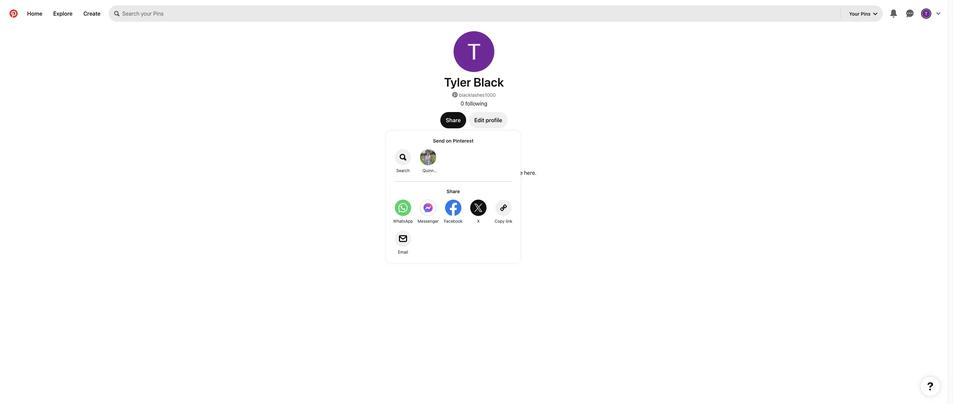 Task type: vqa. For each thing, say whether or not it's contained in the screenshot.
Caleb
no



Task type: describe. For each thing, give the bounding box(es) containing it.
to
[[432, 170, 437, 176]]

on
[[446, 138, 452, 144]]

blacklashes1000 image
[[454, 31, 494, 72]]

pins inside button
[[861, 11, 871, 16]]

create link
[[78, 5, 106, 22]]

create
[[488, 170, 504, 176]]

Search text field
[[122, 5, 839, 22]]

tyler
[[444, 75, 471, 89]]

dropdown image
[[873, 12, 878, 16]]

1 vertical spatial share
[[447, 188, 460, 194]]

nothing to show...yet! pins you create will live here.
[[412, 170, 537, 176]]

your
[[849, 11, 860, 16]]

your pins
[[849, 11, 871, 16]]

blacklashes1000
[[459, 92, 496, 98]]

edit profile button
[[469, 112, 508, 128]]

tyler black
[[444, 75, 504, 89]]

black
[[474, 75, 504, 89]]

share on twitter image
[[470, 200, 487, 216]]

search
[[396, 168, 410, 173]]

share on email image
[[395, 231, 411, 247]]

copy link
[[495, 219, 512, 224]]

share on facebook image
[[445, 200, 462, 216]]

edit profile
[[474, 117, 502, 123]]

will
[[505, 170, 513, 176]]

following
[[465, 101, 487, 107]]

share on messenger image
[[420, 200, 436, 216]]

live
[[514, 170, 523, 176]]

here.
[[524, 170, 537, 176]]

0
[[461, 101, 464, 107]]

your pins button
[[844, 5, 883, 22]]

you
[[478, 170, 487, 176]]

send
[[433, 138, 445, 144]]



Task type: locate. For each thing, give the bounding box(es) containing it.
0 vertical spatial share
[[446, 117, 461, 123]]

facebook
[[444, 219, 463, 224]]

nothing
[[412, 170, 431, 176]]

email
[[398, 250, 408, 255]]

0 following
[[461, 101, 487, 107]]

share
[[446, 117, 461, 123], [447, 188, 460, 194]]

copy
[[495, 219, 505, 224]]

0 horizontal spatial pins
[[466, 170, 476, 176]]

explore link
[[48, 5, 78, 22]]

pins
[[861, 11, 871, 16], [466, 170, 476, 176]]

search icon image
[[114, 11, 120, 16]]

x
[[477, 219, 480, 224]]

quinn patton image
[[420, 149, 436, 165]]

0 vertical spatial pins
[[861, 11, 871, 16]]

1 vertical spatial pins
[[466, 170, 476, 176]]

share down 0
[[446, 117, 461, 123]]

1 horizontal spatial pins
[[861, 11, 871, 16]]

pins left you
[[466, 170, 476, 176]]

edit
[[474, 117, 484, 123]]

home
[[27, 11, 42, 17]]

send on pinterest
[[433, 138, 474, 144]]

pins left the "dropdown" image
[[861, 11, 871, 16]]

profile
[[486, 117, 502, 123]]

create
[[83, 11, 101, 17]]

share inside button
[[446, 117, 461, 123]]

home link
[[22, 5, 48, 22]]

show...yet!
[[439, 170, 465, 176]]

explore
[[53, 11, 73, 17]]

messenger
[[418, 219, 439, 224]]

pinterest
[[453, 138, 474, 144]]

tyler black image
[[922, 10, 931, 18]]

pinterest image
[[452, 92, 458, 97]]

share button
[[440, 112, 466, 128]]

link
[[506, 219, 512, 224]]

share up share on facebook icon
[[447, 188, 460, 194]]

whatsapp
[[393, 219, 413, 224]]



